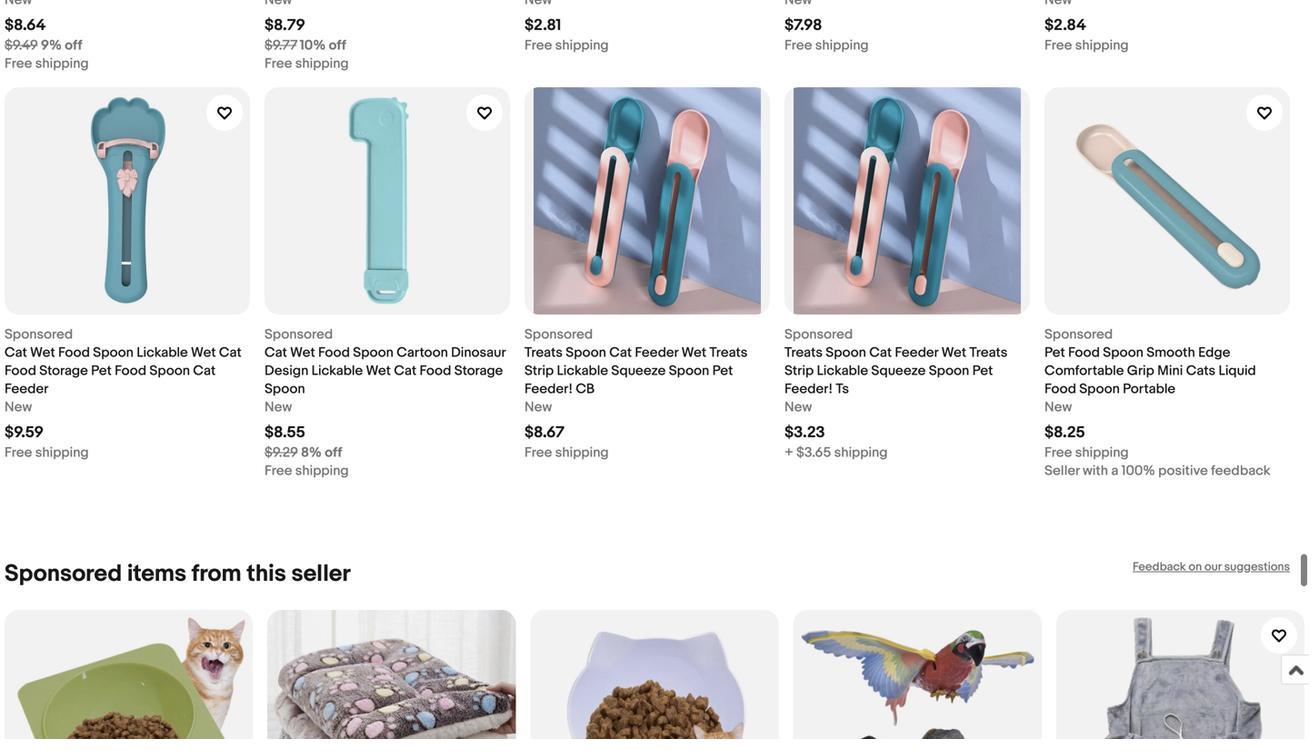Task type: locate. For each thing, give the bounding box(es) containing it.
sponsored inside sponsored treats spoon cat feeder wet treats strip lickable squeeze spoon pet feeder! cb new $8.67 free shipping
[[525, 327, 593, 343]]

with
[[1083, 463, 1109, 479]]

Free shipping text field
[[525, 36, 609, 55], [785, 36, 869, 55], [1045, 36, 1130, 55], [265, 55, 349, 73], [1045, 444, 1130, 462]]

$9.59
[[5, 423, 44, 443]]

2 new text field from the left
[[785, 398, 813, 417]]

2 new text field from the left
[[265, 398, 292, 417]]

spoon
[[93, 345, 134, 361], [353, 345, 394, 361], [566, 345, 607, 361], [826, 345, 867, 361], [1104, 345, 1144, 361], [150, 363, 190, 379], [669, 363, 710, 379], [929, 363, 970, 379], [265, 381, 305, 398], [1080, 381, 1121, 398]]

0 horizontal spatial storage
[[39, 363, 88, 379]]

$3.23
[[785, 423, 826, 443]]

new text field for $8.55
[[265, 398, 292, 417]]

free down $2.84
[[1045, 37, 1073, 54]]

wet
[[30, 345, 55, 361], [191, 345, 216, 361], [290, 345, 315, 361], [682, 345, 707, 361], [942, 345, 967, 361], [366, 363, 391, 379]]

free down the $9.29
[[265, 463, 292, 479]]

sponsored inside sponsored treats spoon cat feeder wet treats strip lickable squeeze spoon pet feeder! ts new $3.23 + $3.65 shipping
[[785, 327, 853, 343]]

feeder! inside sponsored treats spoon cat feeder wet treats strip lickable squeeze spoon pet feeder! ts new $3.23 + $3.65 shipping
[[785, 381, 833, 398]]

$8.64 text field
[[5, 16, 46, 35]]

new inside sponsored cat wet food spoon cartoon dinosaur design lickable wet cat food storage spoon new $8.55 $9.29 8% off free shipping
[[265, 399, 292, 416]]

shipping inside $9.49 9% off free shipping
[[35, 55, 89, 72]]

8%
[[301, 445, 322, 461]]

sponsored for sponsored items from this seller
[[5, 560, 122, 589]]

cb
[[576, 381, 595, 398]]

free shipping for $2.81
[[525, 37, 609, 54]]

free
[[525, 37, 553, 54], [785, 37, 813, 54], [1045, 37, 1073, 54], [5, 55, 32, 72], [265, 55, 292, 72], [5, 445, 32, 461], [525, 445, 553, 461], [1045, 445, 1073, 461], [265, 463, 292, 479]]

off right 8%
[[325, 445, 342, 461]]

new inside sponsored pet food spoon smooth edge comfortable grip mini cats liquid food spoon portable new $8.25 free shipping seller with a 100% positive feedback
[[1045, 399, 1073, 416]]

new inside sponsored cat wet food spoon lickable wet cat food storage pet food spoon  cat feeder new $9.59 free shipping
[[5, 399, 32, 416]]

100%
[[1122, 463, 1156, 479]]

food
[[58, 345, 90, 361], [318, 345, 350, 361], [1069, 345, 1101, 361], [5, 363, 36, 379], [115, 363, 147, 379], [420, 363, 452, 379], [1045, 381, 1077, 398]]

1 horizontal spatial feeder
[[635, 345, 679, 361]]

new
[[5, 399, 32, 416], [265, 399, 292, 416], [525, 399, 552, 416], [785, 399, 813, 416], [1045, 399, 1073, 416]]

None text field
[[265, 0, 292, 9]]

off inside '$9.77 10% off free shipping'
[[329, 37, 346, 54]]

2 horizontal spatial new text field
[[1045, 398, 1073, 417]]

free inside sponsored treats spoon cat feeder wet treats strip lickable squeeze spoon pet feeder! cb new $8.67 free shipping
[[525, 445, 553, 461]]

1 horizontal spatial new text field
[[265, 398, 292, 417]]

free down $9.77
[[265, 55, 292, 72]]

feeder inside sponsored treats spoon cat feeder wet treats strip lickable squeeze spoon pet feeder! ts new $3.23 + $3.65 shipping
[[896, 345, 939, 361]]

lickable inside sponsored cat wet food spoon lickable wet cat food storage pet food spoon  cat feeder new $9.59 free shipping
[[137, 345, 188, 361]]

free shipping down $2.84
[[1045, 37, 1130, 54]]

new inside sponsored treats spoon cat feeder wet treats strip lickable squeeze spoon pet feeder! ts new $3.23 + $3.65 shipping
[[785, 399, 813, 416]]

$9.29
[[265, 445, 298, 461]]

from
[[192, 560, 242, 589]]

off inside $9.49 9% off free shipping
[[65, 37, 82, 54]]

list containing $8.64
[[5, 0, 1305, 509]]

3 treats from the left
[[785, 345, 823, 361]]

2 new from the left
[[265, 399, 292, 416]]

Sponsored text field
[[265, 326, 333, 344], [525, 326, 593, 344], [785, 326, 853, 344], [1045, 326, 1114, 344]]

storage down sponsored text field
[[39, 363, 88, 379]]

sponsored inside sponsored cat wet food spoon cartoon dinosaur design lickable wet cat food storage spoon new $8.55 $9.29 8% off free shipping
[[265, 327, 333, 343]]

group
[[5, 610, 1305, 740]]

2 feeder! from the left
[[785, 381, 833, 398]]

0 horizontal spatial feeder!
[[525, 381, 573, 398]]

previous price $9.29 8% off text field
[[265, 444, 342, 462]]

0 horizontal spatial feeder
[[5, 381, 49, 398]]

grip
[[1128, 363, 1155, 379]]

1 free shipping from the left
[[525, 37, 609, 54]]

lickable for $8.67
[[557, 363, 609, 379]]

$7.98
[[785, 16, 823, 35]]

strip up $3.23
[[785, 363, 814, 379]]

feedback on our suggestions
[[1133, 560, 1291, 574]]

sponsored for sponsored treats spoon cat feeder wet treats strip lickable squeeze spoon pet feeder! cb new $8.67 free shipping
[[525, 327, 593, 343]]

4 sponsored text field from the left
[[1045, 326, 1114, 344]]

sponsored cat wet food spoon lickable wet cat food storage pet food spoon  cat feeder new $9.59 free shipping
[[5, 327, 242, 461]]

feeder! for $8.67
[[525, 381, 573, 398]]

sponsored text field for $8.25
[[1045, 326, 1114, 344]]

lickable
[[137, 345, 188, 361], [312, 363, 363, 379], [557, 363, 609, 379], [817, 363, 869, 379]]

new up $8.25 text box
[[1045, 399, 1073, 416]]

off for $8.79
[[329, 37, 346, 54]]

3 sponsored text field from the left
[[785, 326, 853, 344]]

feeder for $3.23
[[896, 345, 939, 361]]

$9.49 9% off free shipping
[[5, 37, 89, 72]]

free shipping text field down "$9.59"
[[5, 444, 89, 462]]

off inside sponsored cat wet food spoon cartoon dinosaur design lickable wet cat food storage spoon new $8.55 $9.29 8% off free shipping
[[325, 445, 342, 461]]

treats
[[525, 345, 563, 361], [710, 345, 748, 361], [785, 345, 823, 361], [970, 345, 1008, 361]]

0 horizontal spatial strip
[[525, 363, 554, 379]]

free down $8.67
[[525, 445, 553, 461]]

strip up $8.67
[[525, 363, 554, 379]]

Free shipping text field
[[5, 55, 89, 73], [5, 444, 89, 462], [525, 444, 609, 462], [265, 462, 349, 480]]

2 free shipping from the left
[[785, 37, 869, 54]]

0 horizontal spatial new text field
[[525, 398, 552, 417]]

shipping down the $8.67 "text field"
[[556, 445, 609, 461]]

new text field up $8.55
[[265, 398, 292, 417]]

free shipping text field down 10%
[[265, 55, 349, 73]]

2 sponsored text field from the left
[[525, 326, 593, 344]]

$2.84
[[1045, 16, 1087, 35]]

+ $3.65 shipping text field
[[785, 444, 888, 462]]

squeeze inside sponsored treats spoon cat feeder wet treats strip lickable squeeze spoon pet feeder! ts new $3.23 + $3.65 shipping
[[872, 363, 926, 379]]

feeder! left cb at the left of the page
[[525, 381, 573, 398]]

feeder!
[[525, 381, 573, 398], [785, 381, 833, 398]]

free down $9.49
[[5, 55, 32, 72]]

3 new from the left
[[525, 399, 552, 416]]

storage
[[39, 363, 88, 379], [455, 363, 503, 379]]

pet inside sponsored treats spoon cat feeder wet treats strip lickable squeeze spoon pet feeder! cb new $8.67 free shipping
[[713, 363, 734, 379]]

new up $3.23 text box
[[785, 399, 813, 416]]

smooth
[[1147, 345, 1196, 361]]

4 treats from the left
[[970, 345, 1008, 361]]

free shipping text field down $2.81 text field
[[525, 36, 609, 55]]

shipping down 9%
[[35, 55, 89, 72]]

1 new text field from the left
[[525, 398, 552, 417]]

cat inside sponsored treats spoon cat feeder wet treats strip lickable squeeze spoon pet feeder! cb new $8.67 free shipping
[[610, 345, 632, 361]]

New text field
[[5, 398, 32, 417], [265, 398, 292, 417], [1045, 398, 1073, 417]]

free up seller
[[1045, 445, 1073, 461]]

storage inside sponsored cat wet food spoon lickable wet cat food storage pet food spoon  cat feeder new $9.59 free shipping
[[39, 363, 88, 379]]

None text field
[[5, 0, 32, 9], [525, 0, 552, 9], [785, 0, 813, 9], [1045, 0, 1073, 9], [5, 0, 32, 9], [525, 0, 552, 9], [785, 0, 813, 9], [1045, 0, 1073, 9]]

lickable inside sponsored treats spoon cat feeder wet treats strip lickable squeeze spoon pet feeder! ts new $3.23 + $3.65 shipping
[[817, 363, 869, 379]]

shipping down 8%
[[295, 463, 349, 479]]

feeder
[[635, 345, 679, 361], [896, 345, 939, 361], [5, 381, 49, 398]]

items
[[127, 560, 187, 589]]

list
[[5, 0, 1305, 509]]

sponsored text field up comfortable
[[1045, 326, 1114, 344]]

sponsored inside sponsored cat wet food spoon lickable wet cat food storage pet food spoon  cat feeder new $9.59 free shipping
[[5, 327, 73, 343]]

strip for $3.23
[[785, 363, 814, 379]]

shipping
[[556, 37, 609, 54], [816, 37, 869, 54], [1076, 37, 1130, 54], [35, 55, 89, 72], [295, 55, 349, 72], [35, 445, 89, 461], [556, 445, 609, 461], [835, 445, 888, 461], [1076, 445, 1130, 461], [295, 463, 349, 479]]

off
[[65, 37, 82, 54], [329, 37, 346, 54], [325, 445, 342, 461]]

strip inside sponsored treats spoon cat feeder wet treats strip lickable squeeze spoon pet feeder! cb new $8.67 free shipping
[[525, 363, 554, 379]]

cat
[[5, 345, 27, 361], [219, 345, 242, 361], [265, 345, 287, 361], [610, 345, 632, 361], [870, 345, 892, 361], [193, 363, 216, 379], [394, 363, 417, 379]]

1 horizontal spatial strip
[[785, 363, 814, 379]]

feeder inside sponsored treats spoon cat feeder wet treats strip lickable squeeze spoon pet feeder! cb new $8.67 free shipping
[[635, 345, 679, 361]]

free inside sponsored cat wet food spoon cartoon dinosaur design lickable wet cat food storage spoon new $8.55 $9.29 8% off free shipping
[[265, 463, 292, 479]]

1 sponsored text field from the left
[[265, 326, 333, 344]]

1 new from the left
[[5, 399, 32, 416]]

1 horizontal spatial feeder!
[[785, 381, 833, 398]]

shipping up with
[[1076, 445, 1130, 461]]

$8.55 text field
[[265, 423, 305, 443]]

1 new text field from the left
[[5, 398, 32, 417]]

New text field
[[525, 398, 552, 417], [785, 398, 813, 417]]

off right 10%
[[329, 37, 346, 54]]

1 treats from the left
[[525, 345, 563, 361]]

2 horizontal spatial free shipping
[[1045, 37, 1130, 54]]

our
[[1205, 560, 1222, 574]]

2 treats from the left
[[710, 345, 748, 361]]

storage down dinosaur
[[455, 363, 503, 379]]

cat inside sponsored treats spoon cat feeder wet treats strip lickable squeeze spoon pet feeder! ts new $3.23 + $3.65 shipping
[[870, 345, 892, 361]]

sponsored text field up ts
[[785, 326, 853, 344]]

free inside sponsored cat wet food spoon lickable wet cat food storage pet food spoon  cat feeder new $9.59 free shipping
[[5, 445, 32, 461]]

1 horizontal spatial free shipping
[[785, 37, 869, 54]]

lickable inside sponsored cat wet food spoon cartoon dinosaur design lickable wet cat food storage spoon new $8.55 $9.29 8% off free shipping
[[312, 363, 363, 379]]

3 new text field from the left
[[1045, 398, 1073, 417]]

sponsored text field up design
[[265, 326, 333, 344]]

squeeze inside sponsored treats spoon cat feeder wet treats strip lickable squeeze spoon pet feeder! cb new $8.67 free shipping
[[612, 363, 666, 379]]

free inside $9.49 9% off free shipping
[[5, 55, 32, 72]]

this
[[247, 560, 286, 589]]

new up $8.55
[[265, 399, 292, 416]]

liquid
[[1219, 363, 1257, 379]]

3 free shipping from the left
[[1045, 37, 1130, 54]]

1 strip from the left
[[525, 363, 554, 379]]

free shipping down $7.98
[[785, 37, 869, 54]]

strip inside sponsored treats spoon cat feeder wet treats strip lickable squeeze spoon pet feeder! ts new $3.23 + $3.65 shipping
[[785, 363, 814, 379]]

free down $2.81 text field
[[525, 37, 553, 54]]

mini
[[1158, 363, 1184, 379]]

10%
[[300, 37, 326, 54]]

sponsored for sponsored cat wet food spoon cartoon dinosaur design lickable wet cat food storage spoon new $8.55 $9.29 8% off free shipping
[[265, 327, 333, 343]]

sponsored text field up cb at the left of the page
[[525, 326, 593, 344]]

off right 9%
[[65, 37, 82, 54]]

0 horizontal spatial new text field
[[5, 398, 32, 417]]

shipping down 10%
[[295, 55, 349, 72]]

pet inside sponsored cat wet food spoon lickable wet cat food storage pet food spoon  cat feeder new $9.59 free shipping
[[91, 363, 112, 379]]

lickable for $8.55
[[312, 363, 363, 379]]

1 horizontal spatial storage
[[455, 363, 503, 379]]

squeeze for $8.67
[[612, 363, 666, 379]]

sponsored inside sponsored pet food spoon smooth edge comfortable grip mini cats liquid food spoon portable new $8.25 free shipping seller with a 100% positive feedback
[[1045, 327, 1114, 343]]

sponsored text field for $8.67
[[525, 326, 593, 344]]

shipping down $7.98
[[816, 37, 869, 54]]

new text field for $8.67
[[525, 398, 552, 417]]

2 strip from the left
[[785, 363, 814, 379]]

+
[[785, 445, 794, 461]]

0 horizontal spatial free shipping
[[525, 37, 609, 54]]

new text field up $9.59 text box
[[5, 398, 32, 417]]

shipping right $3.65
[[835, 445, 888, 461]]

0 horizontal spatial squeeze
[[612, 363, 666, 379]]

$2.81 text field
[[525, 16, 562, 35]]

2 horizontal spatial feeder
[[896, 345, 939, 361]]

free down "$9.59"
[[5, 445, 32, 461]]

design
[[265, 363, 309, 379]]

pet inside sponsored pet food spoon smooth edge comfortable grip mini cats liquid food spoon portable new $8.25 free shipping seller with a 100% positive feedback
[[1045, 345, 1066, 361]]

new up the $8.67 "text field"
[[525, 399, 552, 416]]

previous price $9.77 10% off text field
[[265, 36, 346, 55]]

storage inside sponsored cat wet food spoon cartoon dinosaur design lickable wet cat food storage spoon new $8.55 $9.29 8% off free shipping
[[455, 363, 503, 379]]

1 storage from the left
[[39, 363, 88, 379]]

wet inside sponsored treats spoon cat feeder wet treats strip lickable squeeze spoon pet feeder! cb new $8.67 free shipping
[[682, 345, 707, 361]]

5 new from the left
[[1045, 399, 1073, 416]]

squeeze
[[612, 363, 666, 379], [872, 363, 926, 379]]

new text field up $3.23 text box
[[785, 398, 813, 417]]

sponsored
[[5, 327, 73, 343], [265, 327, 333, 343], [525, 327, 593, 343], [785, 327, 853, 343], [1045, 327, 1114, 343], [5, 560, 122, 589]]

free shipping
[[525, 37, 609, 54], [785, 37, 869, 54], [1045, 37, 1130, 54]]

4 new from the left
[[785, 399, 813, 416]]

pet
[[1045, 345, 1066, 361], [91, 363, 112, 379], [713, 363, 734, 379], [973, 363, 994, 379]]

1 horizontal spatial new text field
[[785, 398, 813, 417]]

1 horizontal spatial squeeze
[[872, 363, 926, 379]]

1 squeeze from the left
[[612, 363, 666, 379]]

free shipping text field down $8.67
[[525, 444, 609, 462]]

2 squeeze from the left
[[872, 363, 926, 379]]

new up $9.59 text box
[[5, 399, 32, 416]]

strip
[[525, 363, 554, 379], [785, 363, 814, 379]]

new for $3.23
[[785, 399, 813, 416]]

shipping inside sponsored treats spoon cat feeder wet treats strip lickable squeeze spoon pet feeder! cb new $8.67 free shipping
[[556, 445, 609, 461]]

suggestions
[[1225, 560, 1291, 574]]

free shipping text field for $7.98
[[785, 36, 869, 55]]

2 storage from the left
[[455, 363, 503, 379]]

sponsored for sponsored pet food spoon smooth edge comfortable grip mini cats liquid food spoon portable new $8.25 free shipping seller with a 100% positive feedback
[[1045, 327, 1114, 343]]

free shipping text field down $2.84
[[1045, 36, 1130, 55]]

new text field up the $8.67 "text field"
[[525, 398, 552, 417]]

feeder! inside sponsored treats spoon cat feeder wet treats strip lickable squeeze spoon pet feeder! cb new $8.67 free shipping
[[525, 381, 573, 398]]

new text field up $8.25 text box
[[1045, 398, 1073, 417]]

feedback on our suggestions link
[[1133, 560, 1291, 574]]

new inside sponsored treats spoon cat feeder wet treats strip lickable squeeze spoon pet feeder! cb new $8.67 free shipping
[[525, 399, 552, 416]]

shipping down "$9.59"
[[35, 445, 89, 461]]

feeder! left ts
[[785, 381, 833, 398]]

new for $8.25
[[1045, 399, 1073, 416]]

free shipping text field down $7.98
[[785, 36, 869, 55]]

lickable inside sponsored treats spoon cat feeder wet treats strip lickable squeeze spoon pet feeder! cb new $8.67 free shipping
[[557, 363, 609, 379]]

free shipping down $2.81 text field
[[525, 37, 609, 54]]

1 feeder! from the left
[[525, 381, 573, 398]]



Task type: vqa. For each thing, say whether or not it's contained in the screenshot.
Sell within the STARTING ON JAN 1, 2022, IRS REGULATIONS REQUIRE ALL BUSINESSES THAT PROCESS PAYMENTS, INCLUDING ONLINE MARKETPLACES LIKE EBAY, TO ISSUE A FORM 1099-K FOR ALL SELLERS WHO RECEIVE $600 OR MORE IN SALES. THE NEW TAX REPORTING REQUIREMENT MAY IMPACT YOUR 2022 TAX RETURN THAT YOU MAY FILE IN 2023. HOWEVER, JUST BECAUSE YOU RECEIVE A 1099-K DOESN'T AUTOMATICALLY MEAN THAT YOU'LL OWE TAXES ON THE AMOUNT REPORTED ON YOUR 1099- K. ONLY GOODS THAT ARE SOLD FOR A PROFIT ARE CONSIDERED TAXABLE, SO YOU WON'T OWE ANY TAXES ON SOMETHING YOU SELL FOR LESS THAN WHAT YOU PAID FOR IT. FOR EXAMPLE, IF YOU BOUGHT A BIKE FOR $1,000 LAST YEAR, AND THEN SOLD IT ON EBAY TODAY FOR $700, THAT $700 YOU MADE WOULD GENERALLY NOT BE SUBJECT TO INCOME TAX. CHECK OUT OUR
no



Task type: describe. For each thing, give the bounding box(es) containing it.
$9.59 text field
[[5, 423, 44, 443]]

$3.65
[[797, 445, 832, 461]]

$8.79
[[265, 16, 306, 35]]

free shipping for $2.84
[[1045, 37, 1130, 54]]

Seller with a 100% positive feedback text field
[[1045, 462, 1271, 480]]

sponsored for sponsored cat wet food spoon lickable wet cat food storage pet food spoon  cat feeder new $9.59 free shipping
[[5, 327, 73, 343]]

new for $8.55
[[265, 399, 292, 416]]

lickable for $3.23
[[817, 363, 869, 379]]

$2.81
[[525, 16, 562, 35]]

new for $8.67
[[525, 399, 552, 416]]

free shipping text field down 8%
[[265, 462, 349, 480]]

portable
[[1124, 381, 1176, 398]]

$8.25
[[1045, 423, 1086, 443]]

strip for $8.67
[[525, 363, 554, 379]]

$8.79 text field
[[265, 16, 306, 35]]

shipping down $2.84
[[1076, 37, 1130, 54]]

shipping inside sponsored cat wet food spoon lickable wet cat food storage pet food spoon  cat feeder new $9.59 free shipping
[[35, 445, 89, 461]]

shipping down $2.81 text field
[[556, 37, 609, 54]]

positive
[[1159, 463, 1209, 479]]

pet inside sponsored treats spoon cat feeder wet treats strip lickable squeeze spoon pet feeder! ts new $3.23 + $3.65 shipping
[[973, 363, 994, 379]]

Sponsored text field
[[5, 326, 73, 344]]

seller
[[1045, 463, 1080, 479]]

new text field for $9.59
[[5, 398, 32, 417]]

sponsored cat wet food spoon cartoon dinosaur design lickable wet cat food storage spoon new $8.55 $9.29 8% off free shipping
[[265, 327, 506, 479]]

$9.77
[[265, 37, 297, 54]]

a
[[1112, 463, 1119, 479]]

feedback
[[1133, 560, 1187, 574]]

ts
[[836, 381, 850, 398]]

shipping inside sponsored cat wet food spoon cartoon dinosaur design lickable wet cat food storage spoon new $8.55 $9.29 8% off free shipping
[[295, 463, 349, 479]]

shipping inside '$9.77 10% off free shipping'
[[295, 55, 349, 72]]

9%
[[41, 37, 62, 54]]

shipping inside sponsored pet food spoon smooth edge comfortable grip mini cats liquid food spoon portable new $8.25 free shipping seller with a 100% positive feedback
[[1076, 445, 1130, 461]]

squeeze for $3.23
[[872, 363, 926, 379]]

new text field for $8.25
[[1045, 398, 1073, 417]]

$8.67 text field
[[525, 423, 565, 443]]

$9.49
[[5, 37, 38, 54]]

on
[[1189, 560, 1203, 574]]

wet inside sponsored treats spoon cat feeder wet treats strip lickable squeeze spoon pet feeder! ts new $3.23 + $3.65 shipping
[[942, 345, 967, 361]]

new text field for $3.23
[[785, 398, 813, 417]]

sponsored treats spoon cat feeder wet treats strip lickable squeeze spoon pet feeder! cb new $8.67 free shipping
[[525, 327, 748, 461]]

edge
[[1199, 345, 1231, 361]]

feedback
[[1212, 463, 1271, 479]]

sponsored for sponsored treats spoon cat feeder wet treats strip lickable squeeze spoon pet feeder! ts new $3.23 + $3.65 shipping
[[785, 327, 853, 343]]

seller
[[292, 560, 351, 589]]

free down $7.98
[[785, 37, 813, 54]]

$8.64
[[5, 16, 46, 35]]

comfortable
[[1045, 363, 1125, 379]]

$8.67
[[525, 423, 565, 443]]

sponsored treats spoon cat feeder wet treats strip lickable squeeze spoon pet feeder! ts new $3.23 + $3.65 shipping
[[785, 327, 1008, 461]]

free inside '$9.77 10% off free shipping'
[[265, 55, 292, 72]]

free inside sponsored pet food spoon smooth edge comfortable grip mini cats liquid food spoon portable new $8.25 free shipping seller with a 100% positive feedback
[[1045, 445, 1073, 461]]

free shipping text field up with
[[1045, 444, 1130, 462]]

free shipping for $7.98
[[785, 37, 869, 54]]

sponsored text field for $3.23
[[785, 326, 853, 344]]

sponsored text field for $8.55
[[265, 326, 333, 344]]

$7.98 text field
[[785, 16, 823, 35]]

$8.55
[[265, 423, 305, 443]]

previous price $9.49 9% off text field
[[5, 36, 82, 55]]

free shipping text field for $2.81
[[525, 36, 609, 55]]

free shipping text field for $2.84
[[1045, 36, 1130, 55]]

$9.77 10% off free shipping
[[265, 37, 349, 72]]

sponsored items from this seller
[[5, 560, 351, 589]]

$2.84 text field
[[1045, 16, 1087, 35]]

shipping inside sponsored treats spoon cat feeder wet treats strip lickable squeeze spoon pet feeder! ts new $3.23 + $3.65 shipping
[[835, 445, 888, 461]]

sponsored pet food spoon smooth edge comfortable grip mini cats liquid food spoon portable new $8.25 free shipping seller with a 100% positive feedback
[[1045, 327, 1271, 479]]

feeder for $8.67
[[635, 345, 679, 361]]

feeder! for $3.23
[[785, 381, 833, 398]]

off for $8.64
[[65, 37, 82, 54]]

cats
[[1187, 363, 1216, 379]]

$3.23 text field
[[785, 423, 826, 443]]

$8.25 text field
[[1045, 423, 1086, 443]]

dinosaur
[[451, 345, 506, 361]]

feeder inside sponsored cat wet food spoon lickable wet cat food storage pet food spoon  cat feeder new $9.59 free shipping
[[5, 381, 49, 398]]

cartoon
[[397, 345, 448, 361]]

free shipping text field down 9%
[[5, 55, 89, 73]]



